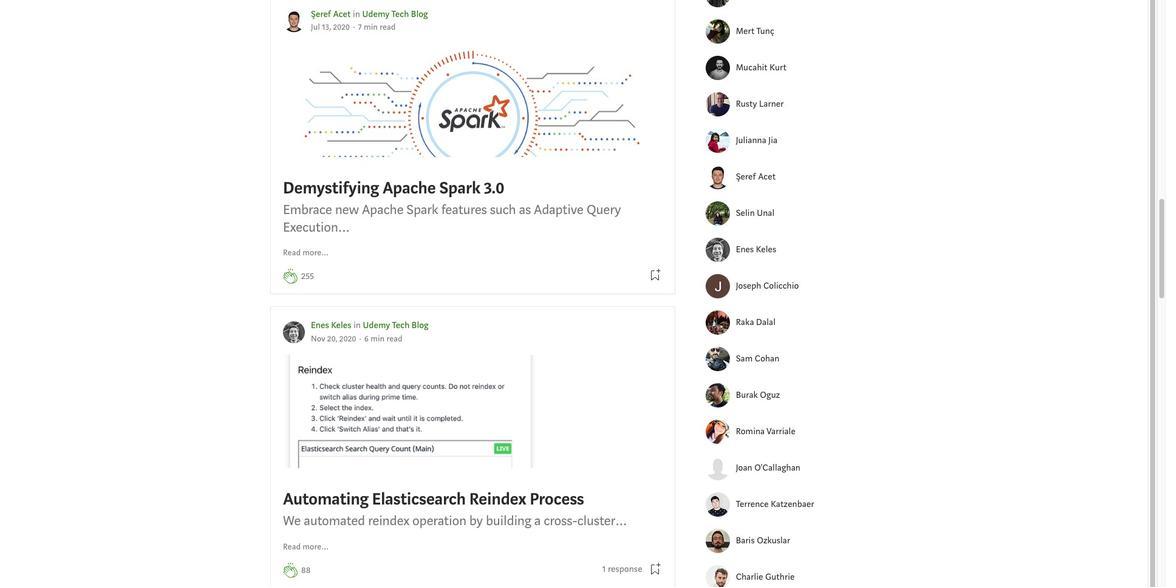 Task type: locate. For each thing, give the bounding box(es) containing it.
baris ozkuslar
[[736, 536, 790, 547]]

1 read more… from the top
[[283, 248, 329, 259]]

go to the profile of raka dalal image
[[706, 311, 730, 335]]

read for automating
[[283, 542, 301, 553]]

1 vertical spatial keles
[[331, 320, 351, 332]]

udemy for elasticsearch
[[363, 320, 390, 332]]

0 vertical spatial read more… link
[[283, 247, 329, 260]]

read down execution…
[[283, 248, 301, 259]]

1 horizontal spatial şeref acet link
[[736, 171, 827, 184]]

charlie guthrie link
[[736, 571, 827, 585]]

0 vertical spatial blog
[[411, 8, 428, 20]]

as
[[519, 201, 531, 219]]

2020 right 20,
[[339, 334, 356, 345]]

raka
[[736, 317, 754, 329]]

20,
[[327, 334, 337, 345]]

1 horizontal spatial keles
[[756, 244, 776, 256]]

in up nov 20, 2020 link
[[354, 320, 361, 332]]

1 vertical spatial go to the profile of enes keles image
[[283, 322, 305, 344]]

sam cohan
[[736, 353, 779, 365]]

burak
[[736, 390, 758, 401]]

1 read more… link from the top
[[283, 247, 329, 260]]

reindex
[[368, 513, 409, 530]]

more… up the 255
[[303, 248, 329, 259]]

tech up 7 min read image
[[391, 8, 409, 20]]

udemy tech blog link up 6 min read image
[[363, 320, 429, 332]]

cross-
[[544, 513, 577, 530]]

read down we
[[283, 542, 301, 553]]

0 horizontal spatial keles
[[331, 320, 351, 332]]

88
[[301, 565, 311, 577]]

2 read more… link from the top
[[283, 542, 329, 554]]

13,
[[322, 22, 331, 33]]

0 vertical spatial enes
[[736, 244, 754, 256]]

0 vertical spatial more…
[[303, 248, 329, 259]]

2 read from the top
[[283, 542, 301, 553]]

1 vertical spatial tech
[[392, 320, 410, 332]]

0 vertical spatial keles
[[756, 244, 776, 256]]

1 vertical spatial read
[[283, 542, 301, 553]]

0 vertical spatial udemy
[[362, 8, 390, 20]]

1 vertical spatial apache
[[362, 201, 403, 219]]

1 horizontal spatial go to the profile of enes keles image
[[706, 238, 730, 262]]

read more… link for demystifying apache spark 3.0
[[283, 247, 329, 260]]

0 vertical spatial şeref acet link
[[311, 8, 351, 20]]

şeref up 13,
[[311, 8, 331, 20]]

mert tunç link
[[736, 25, 827, 38]]

0 horizontal spatial enes
[[311, 320, 329, 332]]

acet
[[333, 8, 351, 20], [758, 171, 776, 183]]

1 more… from the top
[[303, 248, 329, 259]]

255
[[301, 271, 314, 283]]

sam
[[736, 353, 753, 365]]

şeref up selin
[[736, 171, 756, 183]]

1 vertical spatial read more…
[[283, 542, 329, 553]]

automated
[[304, 513, 365, 530]]

0 vertical spatial udemy tech blog link
[[362, 8, 428, 20]]

1 vertical spatial more…
[[303, 542, 329, 553]]

şeref
[[311, 8, 331, 20], [736, 171, 756, 183]]

1 horizontal spatial enes
[[736, 244, 754, 256]]

1 vertical spatial 2020
[[339, 334, 356, 345]]

jul 13, 2020
[[311, 22, 350, 33]]

0 vertical spatial 2020
[[333, 22, 350, 33]]

1 vertical spatial udemy
[[363, 320, 390, 332]]

enes keles link up 20,
[[311, 320, 351, 332]]

more… up 88
[[303, 542, 329, 553]]

1 vertical spatial enes keles link
[[311, 320, 351, 332]]

read more… link up the 255
[[283, 247, 329, 260]]

0 vertical spatial read
[[283, 248, 301, 259]]

tech for apache
[[391, 8, 409, 20]]

go to the profile of şeref acet image left jul
[[283, 10, 305, 32]]

blog for elasticsearch
[[412, 320, 429, 332]]

udemy up 7 min read image
[[362, 8, 390, 20]]

keles
[[756, 244, 776, 256], [331, 320, 351, 332]]

0 horizontal spatial şeref
[[311, 8, 331, 20]]

2020
[[333, 22, 350, 33], [339, 334, 356, 345]]

1 horizontal spatial acet
[[758, 171, 776, 183]]

kurt
[[770, 62, 786, 73]]

1 vertical spatial şeref acet link
[[736, 171, 827, 184]]

julianna
[[736, 135, 766, 146]]

0 vertical spatial tech
[[391, 8, 409, 20]]

mert tunç
[[736, 25, 774, 37]]

automating elasticsearch reindex process we automated reindex operation by building a cross-cluster…
[[283, 489, 627, 530]]

0 horizontal spatial enes keles link
[[311, 320, 351, 332]]

udemy up 6 min read image
[[363, 320, 390, 332]]

nov 20, 2020
[[311, 334, 356, 345]]

cohan
[[755, 353, 779, 365]]

go to the profile of enes keles image left nov
[[283, 322, 305, 344]]

more…
[[303, 248, 329, 259], [303, 542, 329, 553]]

keles down the unal
[[756, 244, 776, 256]]

go to the profile of joan o'callaghan image
[[706, 457, 730, 481]]

read more… link
[[283, 247, 329, 260], [283, 542, 329, 554]]

tech
[[391, 8, 409, 20], [392, 320, 410, 332]]

read more… up the 255
[[283, 248, 329, 259]]

udemy tech blog link up 7 min read image
[[362, 8, 428, 20]]

enes down selin
[[736, 244, 754, 256]]

apache up spark
[[383, 177, 436, 199]]

enes up nov
[[311, 320, 329, 332]]

go to the profile of rusty larner image
[[706, 92, 730, 117]]

2 more… from the top
[[303, 542, 329, 553]]

1 vertical spatial blog
[[412, 320, 429, 332]]

tech up 6 min read image
[[392, 320, 410, 332]]

dalal
[[756, 317, 776, 329]]

go to the profile of julianna jia image
[[706, 129, 730, 153]]

in up 7 min read image
[[353, 8, 360, 20]]

1 horizontal spatial şeref
[[736, 171, 756, 183]]

guthrie
[[765, 572, 795, 584]]

udemy for apache
[[362, 8, 390, 20]]

apache
[[383, 177, 436, 199], [362, 201, 403, 219]]

go to the profile of şeref acet image down go to the profile of julianna jia icon
[[706, 165, 730, 190]]

1
[[602, 564, 606, 576]]

0 vertical spatial acet
[[333, 8, 351, 20]]

enes
[[736, 244, 754, 256], [311, 320, 329, 332]]

joseph colicchio
[[736, 281, 799, 292]]

2020 right 13,
[[333, 22, 350, 33]]

7 min read image
[[358, 22, 396, 33]]

raka dalal
[[736, 317, 776, 329]]

we
[[283, 513, 301, 530]]

acet up the unal
[[758, 171, 776, 183]]

0 vertical spatial in
[[353, 8, 360, 20]]

read more… for demystifying
[[283, 248, 329, 259]]

apache right new
[[362, 201, 403, 219]]

2 read more… from the top
[[283, 542, 329, 553]]

reindex process
[[469, 489, 584, 511]]

read more… for automating
[[283, 542, 329, 553]]

0 horizontal spatial go to the profile of enes keles image
[[283, 322, 305, 344]]

go to the profile of enes keles image
[[706, 238, 730, 262], [283, 322, 305, 344]]

udemy
[[362, 8, 390, 20], [363, 320, 390, 332]]

in
[[353, 8, 360, 20], [354, 320, 361, 332]]

0 vertical spatial go to the profile of şeref acet image
[[283, 10, 305, 32]]

romina
[[736, 426, 765, 438]]

1 vertical spatial acet
[[758, 171, 776, 183]]

such
[[490, 201, 516, 219]]

enes keles link up colicchio
[[736, 243, 827, 257]]

terrence
[[736, 499, 769, 511]]

1 vertical spatial enes
[[311, 320, 329, 332]]

go to the profile of burak oguz image
[[706, 384, 730, 408]]

1 vertical spatial şeref
[[736, 171, 756, 183]]

1 read from the top
[[283, 248, 301, 259]]

0 horizontal spatial acet
[[333, 8, 351, 20]]

read more… up 88
[[283, 542, 329, 553]]

go to the profile of enes keles image down go to the profile of selin unal image
[[706, 238, 730, 262]]

embrace
[[283, 201, 332, 219]]

new
[[335, 201, 359, 219]]

colicchio
[[763, 281, 799, 292]]

udemy tech blog link for elasticsearch
[[363, 320, 429, 332]]

0 vertical spatial enes keles link
[[736, 243, 827, 257]]

enes for enes keles
[[736, 244, 754, 256]]

read more… link up 88
[[283, 542, 329, 554]]

go to the profile of charlie guthrie image
[[706, 566, 730, 588]]

acet up jul 13, 2020
[[333, 8, 351, 20]]

selin unal link
[[736, 207, 827, 221]]

acet for şeref acet in udemy tech blog
[[333, 8, 351, 20]]

read more…
[[283, 248, 329, 259], [283, 542, 329, 553]]

go to the profile of şeref acet image
[[283, 10, 305, 32], [706, 165, 730, 190]]

1 vertical spatial read more… link
[[283, 542, 329, 554]]

mert
[[736, 25, 755, 37]]

88 button
[[301, 565, 311, 578]]

read more… link for automating elasticsearch reindex process
[[283, 542, 329, 554]]

1 vertical spatial in
[[354, 320, 361, 332]]

mucahit kurt link
[[736, 61, 827, 75]]

tunç
[[756, 25, 774, 37]]

keles up nov 20, 2020
[[331, 320, 351, 332]]

şeref acet link down julianna jia link
[[736, 171, 827, 184]]

blog
[[411, 8, 428, 20], [412, 320, 429, 332]]

0 horizontal spatial şeref acet link
[[311, 8, 351, 20]]

elasticsearch
[[372, 489, 466, 511]]

romina varriale link
[[736, 426, 827, 439]]

spark
[[406, 201, 438, 219]]

in for demystifying
[[353, 8, 360, 20]]

go to the profile of selin unal image
[[706, 202, 730, 226]]

1 horizontal spatial go to the profile of şeref acet image
[[706, 165, 730, 190]]

acet for şeref acet
[[758, 171, 776, 183]]

romina varriale
[[736, 426, 796, 438]]

0 vertical spatial read more…
[[283, 248, 329, 259]]

1 vertical spatial udemy tech blog link
[[363, 320, 429, 332]]

enes keles link
[[736, 243, 827, 257], [311, 320, 351, 332]]

by
[[469, 513, 483, 530]]

0 vertical spatial şeref
[[311, 8, 331, 20]]

1 horizontal spatial enes keles link
[[736, 243, 827, 257]]

şeref acet link
[[311, 8, 351, 20], [736, 171, 827, 184]]

udemy tech blog link
[[362, 8, 428, 20], [363, 320, 429, 332]]

0 horizontal spatial go to the profile of şeref acet image
[[283, 10, 305, 32]]

şeref acet link up jul 13, 2020
[[311, 8, 351, 20]]



Task type: vqa. For each thing, say whether or not it's contained in the screenshot.
Read more… Link
yes



Task type: describe. For each thing, give the bounding box(es) containing it.
demystifying apache spark 3.0 embrace new apache spark features such as adaptive query execution…
[[283, 177, 621, 236]]

jul 13, 2020 link
[[311, 22, 350, 33]]

rusty larner
[[736, 98, 784, 110]]

read for demystifying
[[283, 248, 301, 259]]

keles for enes keles
[[756, 244, 776, 256]]

adaptive
[[534, 201, 583, 219]]

0 vertical spatial apache
[[383, 177, 436, 199]]

go to the profile of mert tunç image
[[706, 20, 730, 44]]

larner
[[759, 98, 784, 110]]

charlie guthrie
[[736, 572, 795, 584]]

ozkuslar
[[757, 536, 790, 547]]

julianna jia
[[736, 135, 778, 146]]

enes keles in udemy tech blog
[[311, 320, 429, 332]]

building
[[486, 513, 531, 530]]

unal
[[757, 208, 775, 219]]

a
[[534, 513, 541, 530]]

go to the profile of baris ozkuslar image
[[706, 530, 730, 554]]

oguz
[[760, 390, 780, 401]]

şeref acet
[[736, 171, 776, 183]]

joseph
[[736, 281, 761, 292]]

nov
[[311, 334, 325, 345]]

şeref for şeref acet in udemy tech blog
[[311, 8, 331, 20]]

keles for enes keles in udemy tech blog
[[331, 320, 351, 332]]

tech for elasticsearch
[[392, 320, 410, 332]]

response
[[608, 564, 642, 576]]

burak oguz link
[[736, 389, 827, 403]]

burak oguz
[[736, 390, 780, 401]]

blog for apache
[[411, 8, 428, 20]]

udemy tech blog link for apache
[[362, 8, 428, 20]]

255 button
[[301, 271, 314, 284]]

features
[[441, 201, 487, 219]]

execution…
[[283, 219, 350, 236]]

julianna jia link
[[736, 134, 827, 148]]

spark 3.0
[[439, 177, 504, 199]]

joseph colicchio link
[[736, 280, 827, 294]]

1 response link
[[602, 564, 642, 577]]

katzenbaer
[[771, 499, 814, 511]]

6 min read image
[[364, 334, 402, 345]]

demystifying
[[283, 177, 379, 199]]

joan o'callaghan
[[736, 463, 800, 474]]

baris ozkuslar link
[[736, 535, 827, 549]]

1 response
[[602, 564, 642, 576]]

charlie
[[736, 572, 763, 584]]

automating
[[283, 489, 368, 511]]

joan
[[736, 463, 752, 474]]

nov 20, 2020 link
[[311, 334, 356, 345]]

go to the profile of joseph colicchio image
[[706, 275, 730, 299]]

more… for demystifying apache spark 3.0
[[303, 248, 329, 259]]

jul
[[311, 22, 320, 33]]

operation
[[412, 513, 466, 530]]

selin unal
[[736, 208, 775, 219]]

joan o'callaghan link
[[736, 462, 827, 476]]

terrence katzenbaer link
[[736, 499, 827, 512]]

selin
[[736, 208, 755, 219]]

rusty
[[736, 98, 757, 110]]

rusty larner link
[[736, 98, 827, 111]]

jia
[[768, 135, 778, 146]]

1 vertical spatial go to the profile of şeref acet image
[[706, 165, 730, 190]]

cluster…
[[577, 513, 627, 530]]

şeref acet in udemy tech blog
[[311, 8, 428, 20]]

enes for enes keles in udemy tech blog
[[311, 320, 329, 332]]

more… for automating elasticsearch reindex process
[[303, 542, 329, 553]]

şeref for şeref acet
[[736, 171, 756, 183]]

raka dalal link
[[736, 316, 827, 330]]

sam cohan link
[[736, 353, 827, 366]]

baris
[[736, 536, 755, 547]]

go to the profile of mucahit kurt image
[[706, 56, 730, 80]]

go to the profile of sam cohan image
[[706, 347, 730, 372]]

go to the profile of terrence katzenbaer image
[[706, 493, 730, 518]]

enes keles
[[736, 244, 776, 256]]

o'callaghan
[[754, 463, 800, 474]]

in for automating
[[354, 320, 361, 332]]

2020 for automating
[[339, 334, 356, 345]]

varriale
[[767, 426, 796, 438]]

mucahit
[[736, 62, 768, 73]]

0 vertical spatial go to the profile of enes keles image
[[706, 238, 730, 262]]

go to the profile of romina varriale image
[[706, 420, 730, 445]]

2020 for demystifying
[[333, 22, 350, 33]]

query
[[586, 201, 621, 219]]

terrence katzenbaer
[[736, 499, 814, 511]]

mucahit kurt
[[736, 62, 786, 73]]



